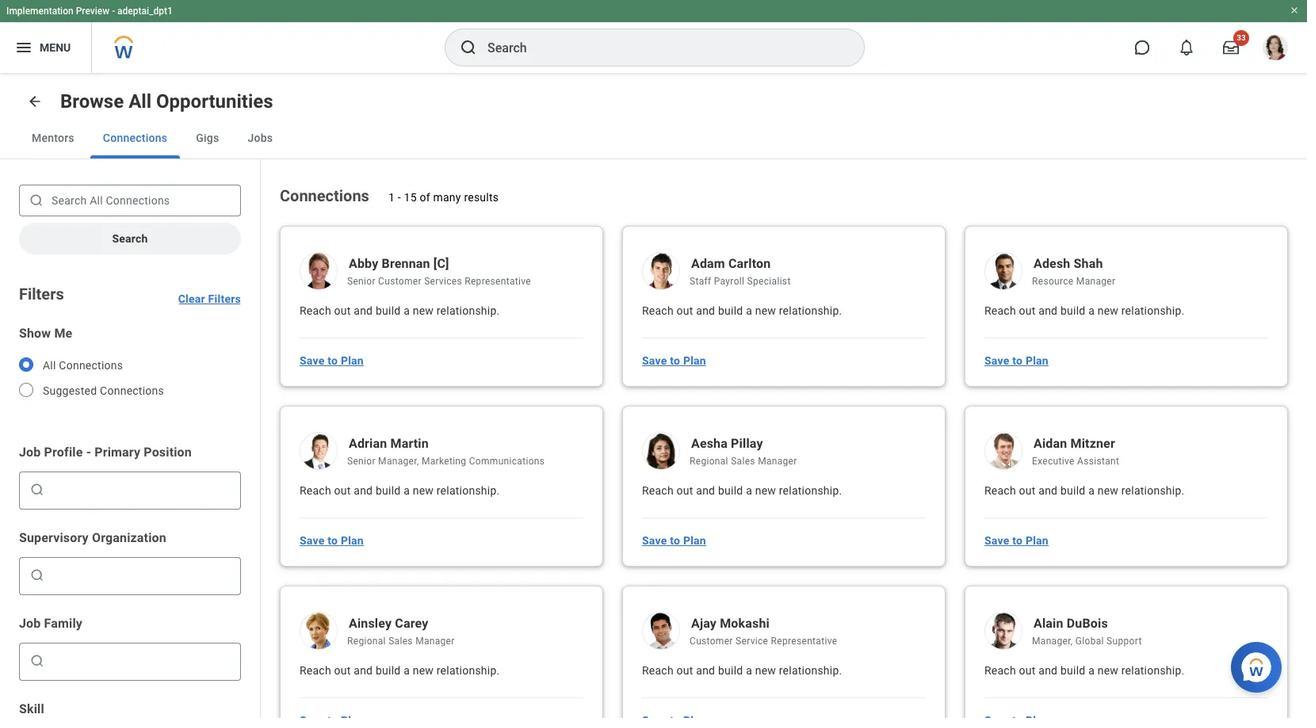 Task type: vqa. For each thing, say whether or not it's contained in the screenshot.
anders wahlström
no



Task type: locate. For each thing, give the bounding box(es) containing it.
build down the executive
[[1061, 484, 1086, 497]]

relationship. down support
[[1122, 664, 1185, 677]]

representative
[[465, 276, 531, 287], [771, 636, 837, 647]]

manager, down alain
[[1032, 636, 1073, 647]]

senior down adrian
[[347, 456, 376, 467]]

connections button
[[90, 117, 180, 159]]

1 vertical spatial manager,
[[1032, 636, 1073, 647]]

manager inside aesha pillay regional sales manager
[[758, 456, 797, 467]]

a for shah
[[1089, 304, 1095, 317]]

browse
[[60, 90, 124, 113]]

new for pillay
[[755, 484, 776, 497]]

search
[[112, 232, 148, 245]]

out for aesha
[[677, 484, 693, 497]]

build down aesha pillay regional sales manager
[[718, 484, 743, 497]]

manager down shah
[[1076, 276, 1116, 287]]

out for aidan
[[1019, 484, 1036, 497]]

reach out and build a new relationship. down adesh shah resource manager
[[985, 304, 1185, 317]]

global
[[1076, 636, 1104, 647]]

reach out and build a new relationship. for shah
[[985, 304, 1185, 317]]

family
[[44, 616, 82, 631]]

relationship. for ainsley carey
[[437, 664, 500, 677]]

filters right clear
[[208, 293, 241, 305]]

0 vertical spatial manager
[[1076, 276, 1116, 287]]

build down global
[[1061, 664, 1086, 677]]

new down 'services'
[[413, 304, 434, 317]]

regional inside aesha pillay regional sales manager
[[690, 456, 728, 467]]

0 vertical spatial job
[[19, 445, 41, 460]]

1 vertical spatial senior
[[347, 456, 376, 467]]

0 horizontal spatial customer
[[378, 276, 422, 287]]

1 vertical spatial sales
[[389, 636, 413, 647]]

filters inside button
[[208, 293, 241, 305]]

search image down supervisory
[[29, 568, 45, 583]]

customer
[[378, 276, 422, 287], [690, 636, 733, 647]]

Search Workday  search field
[[488, 30, 832, 65]]

tab list containing mentors
[[0, 117, 1307, 159]]

a down service
[[746, 664, 752, 677]]

save to plan button
[[293, 345, 370, 377], [636, 345, 713, 377], [978, 345, 1055, 377], [293, 525, 370, 557], [636, 525, 713, 557], [978, 525, 1055, 557]]

a down aesha pillay regional sales manager
[[746, 484, 752, 497]]

0 horizontal spatial manager
[[416, 636, 455, 647]]

save to plan for resource
[[985, 354, 1049, 367]]

reach for abby
[[300, 304, 331, 317]]

plan for [c]
[[341, 354, 364, 367]]

payroll
[[714, 276, 745, 287]]

and
[[354, 304, 373, 317], [696, 304, 715, 317], [1039, 304, 1058, 317], [354, 484, 373, 497], [696, 484, 715, 497], [1039, 484, 1058, 497], [354, 664, 373, 677], [696, 664, 715, 677], [1039, 664, 1058, 677]]

senior down the abby
[[347, 276, 376, 287]]

of
[[420, 191, 430, 204]]

save for resource
[[985, 354, 1010, 367]]

adam carlton button
[[690, 252, 926, 275]]

a down brennan
[[404, 304, 410, 317]]

new for shah
[[1098, 304, 1119, 317]]

1 vertical spatial all
[[43, 359, 56, 372]]

new down service
[[755, 664, 776, 677]]

out down resource
[[1019, 304, 1036, 317]]

out down aesha
[[677, 484, 693, 497]]

mokashi
[[720, 616, 770, 631]]

new for carlton
[[755, 304, 776, 317]]

1 horizontal spatial customer
[[690, 636, 733, 647]]

1 horizontal spatial manager
[[758, 456, 797, 467]]

all down show me
[[43, 359, 56, 372]]

-
[[112, 6, 115, 17], [398, 191, 401, 204], [86, 445, 91, 460]]

save
[[300, 354, 325, 367], [642, 354, 667, 367], [985, 354, 1010, 367], [300, 534, 325, 547], [642, 534, 667, 547], [985, 534, 1010, 547]]

new down marketing
[[413, 484, 434, 497]]

2 job from the top
[[19, 616, 41, 631]]

job left profile
[[19, 445, 41, 460]]

new down assistant at bottom
[[1098, 484, 1119, 497]]

notifications large image
[[1179, 40, 1195, 55]]

and down aesha
[[696, 484, 715, 497]]

new for mokashi
[[755, 664, 776, 677]]

representative inside abby brennan [c] senior customer services representative
[[465, 276, 531, 287]]

1 horizontal spatial -
[[112, 6, 115, 17]]

save to plan for executive
[[985, 534, 1049, 547]]

suggested
[[43, 384, 97, 397]]

manager for pillay
[[758, 456, 797, 467]]

2 vertical spatial search image
[[29, 568, 45, 583]]

adrian
[[349, 436, 387, 451]]

reach out and build a new relationship.
[[300, 304, 500, 317], [642, 304, 842, 317], [985, 304, 1185, 317], [300, 484, 500, 497], [642, 484, 842, 497], [985, 484, 1185, 497], [300, 664, 500, 677], [642, 664, 842, 677], [985, 664, 1185, 677]]

and for adam
[[696, 304, 715, 317]]

1 vertical spatial job
[[19, 616, 41, 631]]

1 horizontal spatial regional
[[690, 456, 728, 467]]

new down specialist
[[755, 304, 776, 317]]

search image down profile
[[29, 482, 45, 498]]

specialist
[[747, 276, 791, 287]]

1 vertical spatial search image
[[29, 482, 45, 498]]

relationship. down "adesh shah" button
[[1122, 304, 1185, 317]]

sales down the carey
[[389, 636, 413, 647]]

a for mokashi
[[746, 664, 752, 677]]

and for aidan
[[1039, 484, 1058, 497]]

relationship. down the ainsley carey "button"
[[437, 664, 500, 677]]

a down specialist
[[746, 304, 752, 317]]

build down resource
[[1061, 304, 1086, 317]]

all
[[129, 90, 151, 113], [43, 359, 56, 372]]

and for abby
[[354, 304, 373, 317]]

build down brennan
[[376, 304, 401, 317]]

0 vertical spatial manager,
[[378, 456, 419, 467]]

new for martin
[[413, 484, 434, 497]]

2 horizontal spatial manager
[[1076, 276, 1116, 287]]

new
[[413, 304, 434, 317], [755, 304, 776, 317], [1098, 304, 1119, 317], [413, 484, 434, 497], [755, 484, 776, 497], [1098, 484, 1119, 497], [413, 664, 434, 677], [755, 664, 776, 677], [1098, 664, 1119, 677]]

out down the abby
[[334, 304, 351, 317]]

- inside menu banner
[[112, 6, 115, 17]]

regional inside ainsley carey regional sales manager
[[347, 636, 386, 647]]

to for executive
[[1013, 534, 1023, 547]]

reach out and build a new relationship. down brennan
[[300, 304, 500, 317]]

out
[[334, 304, 351, 317], [677, 304, 693, 317], [1019, 304, 1036, 317], [334, 484, 351, 497], [677, 484, 693, 497], [1019, 484, 1036, 497], [334, 664, 351, 677], [677, 664, 693, 677], [1019, 664, 1036, 677]]

reach out and build a new relationship. down 'payroll'
[[642, 304, 842, 317]]

build down service
[[718, 664, 743, 677]]

reach for adam
[[642, 304, 674, 317]]

save for [c]
[[300, 354, 325, 367]]

sales inside ainsley carey regional sales manager
[[389, 636, 413, 647]]

build for carey
[[376, 664, 401, 677]]

and for adesh
[[1039, 304, 1058, 317]]

1 - 15 of many results
[[388, 191, 499, 204]]

- right preview
[[112, 6, 115, 17]]

to for senior
[[328, 534, 338, 547]]

menu
[[40, 41, 71, 54]]

reach for aidan
[[985, 484, 1016, 497]]

and down adrian
[[354, 484, 373, 497]]

0 vertical spatial search image
[[29, 193, 44, 208]]

ainsley
[[349, 616, 392, 631]]

2 vertical spatial manager
[[416, 636, 455, 647]]

senior inside adrian martin senior manager, marketing communications
[[347, 456, 376, 467]]

manager inside ainsley carey regional sales manager
[[416, 636, 455, 647]]

a down martin
[[404, 484, 410, 497]]

reach out and build a new relationship. for mitzner
[[985, 484, 1185, 497]]

reach
[[300, 304, 331, 317], [642, 304, 674, 317], [985, 304, 1016, 317], [300, 484, 331, 497], [642, 484, 674, 497], [985, 484, 1016, 497], [300, 664, 331, 677], [642, 664, 674, 677], [985, 664, 1016, 677]]

a
[[404, 304, 410, 317], [746, 304, 752, 317], [1089, 304, 1095, 317], [404, 484, 410, 497], [746, 484, 752, 497], [1089, 484, 1095, 497], [404, 664, 410, 677], [746, 664, 752, 677], [1089, 664, 1095, 677]]

regional
[[690, 456, 728, 467], [347, 636, 386, 647]]

all connections
[[43, 359, 123, 372]]

new down support
[[1098, 664, 1119, 677]]

0 vertical spatial senior
[[347, 276, 376, 287]]

1 vertical spatial regional
[[347, 636, 386, 647]]

all up connections button
[[129, 90, 151, 113]]

- right profile
[[86, 445, 91, 460]]

1 vertical spatial customer
[[690, 636, 733, 647]]

and down resource
[[1039, 304, 1058, 317]]

0 horizontal spatial sales
[[389, 636, 413, 647]]

build for carlton
[[718, 304, 743, 317]]

a down global
[[1089, 664, 1095, 677]]

plan for regional
[[683, 534, 706, 547]]

jobs button
[[235, 117, 286, 159]]

regional down aesha
[[690, 456, 728, 467]]

1 horizontal spatial sales
[[731, 456, 755, 467]]

manager, down martin
[[378, 456, 419, 467]]

build down ainsley carey regional sales manager
[[376, 664, 401, 677]]

new down aesha pillay regional sales manager
[[755, 484, 776, 497]]

show
[[19, 326, 51, 341]]

manager,
[[378, 456, 419, 467], [1032, 636, 1073, 647]]

search image for job
[[29, 482, 45, 498]]

and for ajay
[[696, 664, 715, 677]]

manager down the carey
[[416, 636, 455, 647]]

a for dubois
[[1089, 664, 1095, 677]]

manager down aesha pillay button
[[758, 456, 797, 467]]

1 senior from the top
[[347, 276, 376, 287]]

build
[[376, 304, 401, 317], [718, 304, 743, 317], [1061, 304, 1086, 317], [376, 484, 401, 497], [718, 484, 743, 497], [1061, 484, 1086, 497], [376, 664, 401, 677], [718, 664, 743, 677], [1061, 664, 1086, 677]]

connections left 1
[[280, 186, 369, 205]]

representative inside the ajay mokashi customer service representative
[[771, 636, 837, 647]]

0 vertical spatial customer
[[378, 276, 422, 287]]

0 vertical spatial -
[[112, 6, 115, 17]]

- right 1
[[398, 191, 401, 204]]

1 horizontal spatial representative
[[771, 636, 837, 647]]

and down ajay
[[696, 664, 715, 677]]

results
[[464, 191, 499, 204]]

0 horizontal spatial -
[[86, 445, 91, 460]]

filters
[[19, 285, 64, 304], [208, 293, 241, 305]]

relationship. down 'services'
[[437, 304, 500, 317]]

out down alain
[[1019, 664, 1036, 677]]

out down staff
[[677, 304, 693, 317]]

build for shah
[[1061, 304, 1086, 317]]

build down 'payroll'
[[718, 304, 743, 317]]

out down adrian
[[334, 484, 351, 497]]

sales inside aesha pillay regional sales manager
[[731, 456, 755, 467]]

1 vertical spatial manager
[[758, 456, 797, 467]]

to for regional
[[670, 534, 680, 547]]

reach out and build a new relationship. down martin
[[300, 484, 500, 497]]

customer down ajay
[[690, 636, 733, 647]]

1 vertical spatial search image
[[29, 653, 45, 669]]

regional down ainsley
[[347, 636, 386, 647]]

build for mokashi
[[718, 664, 743, 677]]

1 horizontal spatial filters
[[208, 293, 241, 305]]

relationship.
[[437, 304, 500, 317], [779, 304, 842, 317], [1122, 304, 1185, 317], [437, 484, 500, 497], [779, 484, 842, 497], [1122, 484, 1185, 497], [437, 664, 500, 677], [779, 664, 842, 677], [1122, 664, 1185, 677]]

alain dubois button
[[1032, 612, 1268, 635]]

new down shah
[[1098, 304, 1119, 317]]

out down ajay
[[677, 664, 693, 677]]

plan
[[341, 354, 364, 367], [683, 354, 706, 367], [1026, 354, 1049, 367], [341, 534, 364, 547], [683, 534, 706, 547], [1026, 534, 1049, 547]]

new for carey
[[413, 664, 434, 677]]

abby brennan [c] button
[[347, 252, 583, 275]]

15
[[404, 191, 417, 204]]

0 vertical spatial regional
[[690, 456, 728, 467]]

skill
[[19, 702, 44, 717]]

search button
[[19, 223, 241, 254]]

job
[[19, 445, 41, 460], [19, 616, 41, 631]]

search image
[[29, 193, 44, 208], [29, 482, 45, 498], [29, 568, 45, 583]]

to for [c]
[[328, 354, 338, 367]]

a down adesh shah resource manager
[[1089, 304, 1095, 317]]

a for martin
[[404, 484, 410, 497]]

relationship. for ajay mokashi
[[779, 664, 842, 677]]

and down the abby
[[354, 304, 373, 317]]

resource
[[1032, 276, 1074, 287]]

ainsley carey regional sales manager
[[347, 616, 455, 647]]

and down ainsley
[[354, 664, 373, 677]]

aesha pillay regional sales manager
[[690, 436, 797, 467]]

reach out and build a new relationship. down service
[[642, 664, 842, 677]]

0 horizontal spatial manager,
[[378, 456, 419, 467]]

reach out and build a new relationship. down aesha pillay regional sales manager
[[642, 484, 842, 497]]

customer down brennan
[[378, 276, 422, 287]]

customer inside the ajay mokashi customer service representative
[[690, 636, 733, 647]]

2 vertical spatial -
[[86, 445, 91, 460]]

1 vertical spatial representative
[[771, 636, 837, 647]]

and for alain
[[1039, 664, 1058, 677]]

search image
[[459, 38, 478, 57], [29, 653, 45, 669]]

None field
[[48, 477, 234, 503], [48, 482, 234, 498], [48, 563, 234, 588], [48, 568, 234, 583], [48, 648, 234, 674], [48, 653, 234, 669], [48, 477, 234, 503], [48, 482, 234, 498], [48, 563, 234, 588], [48, 568, 234, 583], [48, 648, 234, 674], [48, 653, 234, 669]]

gigs button
[[183, 117, 232, 159]]

save for senior
[[300, 534, 325, 547]]

0 horizontal spatial search image
[[29, 653, 45, 669]]

arrow left image
[[27, 94, 43, 109]]

0 horizontal spatial representative
[[465, 276, 531, 287]]

- for job profile - primary position
[[86, 445, 91, 460]]

martin
[[390, 436, 429, 451]]

0 vertical spatial search image
[[459, 38, 478, 57]]

menu button
[[0, 22, 91, 73]]

1 vertical spatial -
[[398, 191, 401, 204]]

reach out and build a new relationship. down ainsley carey regional sales manager
[[300, 664, 500, 677]]

reach out and build a new relationship. down assistant at bottom
[[985, 484, 1185, 497]]

new for dubois
[[1098, 664, 1119, 677]]

1 horizontal spatial manager,
[[1032, 636, 1073, 647]]

supervisory organization
[[19, 530, 166, 545]]

out for ainsley
[[334, 664, 351, 677]]

build down adrian
[[376, 484, 401, 497]]

shah
[[1074, 256, 1103, 271]]

and down the executive
[[1039, 484, 1058, 497]]

relationship. down adam carlton button on the right top
[[779, 304, 842, 317]]

2 horizontal spatial -
[[398, 191, 401, 204]]

opportunities
[[156, 90, 273, 113]]

manager
[[1076, 276, 1116, 287], [758, 456, 797, 467], [416, 636, 455, 647]]

reach out and build a new relationship. for martin
[[300, 484, 500, 497]]

sales
[[731, 456, 755, 467], [389, 636, 413, 647]]

a down assistant at bottom
[[1089, 484, 1095, 497]]

reach out and build a new relationship. for brennan
[[300, 304, 500, 317]]

connections
[[103, 132, 167, 144], [280, 186, 369, 205], [59, 359, 123, 372], [100, 384, 164, 397]]

a down ainsley carey regional sales manager
[[404, 664, 410, 677]]

connections down browse all opportunities
[[103, 132, 167, 144]]

reach out and build a new relationship. down global
[[985, 664, 1185, 677]]

reach out and build a new relationship. for carlton
[[642, 304, 842, 317]]

relationship. down the ajay mokashi button
[[779, 664, 842, 677]]

33
[[1237, 33, 1246, 42]]

relationship. down the aidan mitzner button
[[1122, 484, 1185, 497]]

relationship. down marketing
[[437, 484, 500, 497]]

filters up show me
[[19, 285, 64, 304]]

out for ajay
[[677, 664, 693, 677]]

0 vertical spatial sales
[[731, 456, 755, 467]]

job left family
[[19, 616, 41, 631]]

save to plan for regional
[[642, 534, 706, 547]]

manager for carey
[[416, 636, 455, 647]]

and down alain
[[1039, 664, 1058, 677]]

me
[[54, 326, 72, 341]]

and down staff
[[696, 304, 715, 317]]

new down ainsley carey regional sales manager
[[413, 664, 434, 677]]

alain dubois manager, global support
[[1032, 616, 1142, 647]]

representative down abby brennan [c] button
[[465, 276, 531, 287]]

representative down the ajay mokashi button
[[771, 636, 837, 647]]

sales for pillay
[[731, 456, 755, 467]]

carey
[[395, 616, 428, 631]]

tab list
[[0, 117, 1307, 159]]

search image down mentors
[[29, 193, 44, 208]]

out down ainsley
[[334, 664, 351, 677]]

out down the executive
[[1019, 484, 1036, 497]]

sales down pillay
[[731, 456, 755, 467]]

Search All Connections text field
[[19, 185, 241, 216]]

pillay
[[731, 436, 763, 451]]

save for executive
[[985, 534, 1010, 547]]

out for alain
[[1019, 664, 1036, 677]]

0 horizontal spatial regional
[[347, 636, 386, 647]]

out for adam
[[677, 304, 693, 317]]

reach out and build a new relationship. for dubois
[[985, 664, 1185, 677]]

senior inside abby brennan [c] senior customer services representative
[[347, 276, 376, 287]]

2 senior from the top
[[347, 456, 376, 467]]

0 vertical spatial all
[[129, 90, 151, 113]]

to
[[328, 354, 338, 367], [670, 354, 680, 367], [1013, 354, 1023, 367], [328, 534, 338, 547], [670, 534, 680, 547], [1013, 534, 1023, 547]]

clear filters
[[178, 293, 241, 305]]

relationship. down aesha pillay button
[[779, 484, 842, 497]]

build for mitzner
[[1061, 484, 1086, 497]]

1 job from the top
[[19, 445, 41, 460]]

save for regional
[[642, 534, 667, 547]]

0 vertical spatial representative
[[465, 276, 531, 287]]



Task type: describe. For each thing, give the bounding box(es) containing it.
a for brennan
[[404, 304, 410, 317]]

aesha pillay button
[[690, 432, 926, 455]]

ajay mokashi customer service representative
[[690, 616, 837, 647]]

manager, inside adrian martin senior manager, marketing communications
[[378, 456, 419, 467]]

a for mitzner
[[1089, 484, 1095, 497]]

customer inside abby brennan [c] senior customer services representative
[[378, 276, 422, 287]]

relationship. for adrian martin
[[437, 484, 500, 497]]

0 horizontal spatial all
[[43, 359, 56, 372]]

and for adrian
[[354, 484, 373, 497]]

ainsley carey button
[[347, 612, 583, 635]]

menu banner
[[0, 0, 1307, 73]]

implementation
[[6, 6, 73, 17]]

search image for supervisory
[[29, 568, 45, 583]]

assistant
[[1077, 456, 1120, 467]]

position
[[144, 445, 192, 460]]

connections up suggested connections
[[59, 359, 123, 372]]

relationship. for abby brennan [c]
[[437, 304, 500, 317]]

relationship. for adam carlton
[[779, 304, 842, 317]]

out for adrian
[[334, 484, 351, 497]]

support
[[1107, 636, 1142, 647]]

relationship. for aidan mitzner
[[1122, 484, 1185, 497]]

relationship. for alain dubois
[[1122, 664, 1185, 677]]

browse all opportunities
[[60, 90, 273, 113]]

services
[[424, 276, 462, 287]]

save to plan button for staff
[[636, 345, 713, 377]]

build for pillay
[[718, 484, 743, 497]]

build for brennan
[[376, 304, 401, 317]]

carlton
[[729, 256, 771, 271]]

implementation preview -   adeptai_dpt1
[[6, 6, 173, 17]]

adesh
[[1034, 256, 1071, 271]]

reach for adrian
[[300, 484, 331, 497]]

relationship. for adesh shah
[[1122, 304, 1185, 317]]

33 button
[[1214, 30, 1249, 65]]

organization
[[92, 530, 166, 545]]

job family
[[19, 616, 82, 631]]

alain
[[1034, 616, 1064, 631]]

connections inside button
[[103, 132, 167, 144]]

new for mitzner
[[1098, 484, 1119, 497]]

supervisory
[[19, 530, 89, 545]]

adam carlton staff payroll specialist
[[690, 256, 791, 287]]

adrian martin senior manager, marketing communications
[[347, 436, 545, 467]]

connections down all connections at the left of the page
[[100, 384, 164, 397]]

adeptai_dpt1
[[117, 6, 173, 17]]

clear
[[178, 293, 205, 305]]

1 horizontal spatial all
[[129, 90, 151, 113]]

[c]
[[433, 256, 449, 271]]

save to plan button for executive
[[978, 525, 1055, 557]]

manager inside adesh shah resource manager
[[1076, 276, 1116, 287]]

save to plan for staff
[[642, 354, 706, 367]]

abby brennan [c] senior customer services representative
[[347, 256, 531, 287]]

ajay mokashi button
[[690, 612, 926, 635]]

jobs
[[248, 132, 273, 144]]

regional for aesha pillay
[[690, 456, 728, 467]]

abby
[[349, 256, 378, 271]]

to for staff
[[670, 354, 680, 367]]

aidan mitzner executive assistant
[[1032, 436, 1120, 467]]

reach for ainsley
[[300, 664, 331, 677]]

new for brennan
[[413, 304, 434, 317]]

save to plan button for senior
[[293, 525, 370, 557]]

job for job profile - primary position
[[19, 445, 41, 460]]

job profile - primary position
[[19, 445, 192, 460]]

regional for ainsley carey
[[347, 636, 386, 647]]

justify image
[[14, 38, 33, 57]]

save to plan button for resource
[[978, 345, 1055, 377]]

profile logan mcneil image
[[1263, 35, 1288, 63]]

service
[[736, 636, 768, 647]]

mitzner
[[1071, 436, 1115, 451]]

reach out and build a new relationship. for carey
[[300, 664, 500, 677]]

aidan mitzner button
[[1032, 432, 1268, 455]]

relationship. for aesha pillay
[[779, 484, 842, 497]]

manager, inside alain dubois manager, global support
[[1032, 636, 1073, 647]]

save for staff
[[642, 354, 667, 367]]

profile
[[44, 445, 83, 460]]

a for pillay
[[746, 484, 752, 497]]

save to plan button for regional
[[636, 525, 713, 557]]

out for abby
[[334, 304, 351, 317]]

and for ainsley
[[354, 664, 373, 677]]

adrian martin button
[[347, 432, 583, 455]]

aesha
[[691, 436, 728, 451]]

plan for senior
[[341, 534, 364, 547]]

a for carey
[[404, 664, 410, 677]]

and for aesha
[[696, 484, 715, 497]]

mentors
[[32, 132, 74, 144]]

gigs
[[196, 132, 219, 144]]

0 horizontal spatial filters
[[19, 285, 64, 304]]

clear filters button
[[178, 274, 241, 305]]

many
[[433, 191, 461, 204]]

reach for adesh
[[985, 304, 1016, 317]]

marketing
[[422, 456, 466, 467]]

communications
[[469, 456, 545, 467]]

inbox large image
[[1223, 40, 1239, 55]]

save to plan for senior
[[300, 534, 364, 547]]

save to plan for [c]
[[300, 354, 364, 367]]

sales for carey
[[389, 636, 413, 647]]

executive
[[1032, 456, 1075, 467]]

primary
[[94, 445, 140, 460]]

plan for resource
[[1026, 354, 1049, 367]]

mentors button
[[19, 117, 87, 159]]

reach for alain
[[985, 664, 1016, 677]]

out for adesh
[[1019, 304, 1036, 317]]

ajay
[[691, 616, 717, 631]]

build for martin
[[376, 484, 401, 497]]

save to plan button for [c]
[[293, 345, 370, 377]]

reach out and build a new relationship. for pillay
[[642, 484, 842, 497]]

close environment banner image
[[1290, 6, 1299, 15]]

to for resource
[[1013, 354, 1023, 367]]

reach for ajay
[[642, 664, 674, 677]]

build for dubois
[[1061, 664, 1086, 677]]

plan for staff
[[683, 354, 706, 367]]

plan for executive
[[1026, 534, 1049, 547]]

adam
[[691, 256, 725, 271]]

suggested connections
[[43, 384, 164, 397]]

show me
[[19, 326, 72, 341]]

1
[[388, 191, 395, 204]]

1 horizontal spatial search image
[[459, 38, 478, 57]]

adesh shah resource manager
[[1032, 256, 1116, 287]]

brennan
[[382, 256, 430, 271]]

a for carlton
[[746, 304, 752, 317]]

dubois
[[1067, 616, 1108, 631]]

reach out and build a new relationship. for mokashi
[[642, 664, 842, 677]]

aidan
[[1034, 436, 1067, 451]]

adesh shah button
[[1032, 252, 1268, 275]]

staff
[[690, 276, 712, 287]]

job for job family
[[19, 616, 41, 631]]

- for implementation preview -   adeptai_dpt1
[[112, 6, 115, 17]]

preview
[[76, 6, 110, 17]]

reach for aesha
[[642, 484, 674, 497]]



